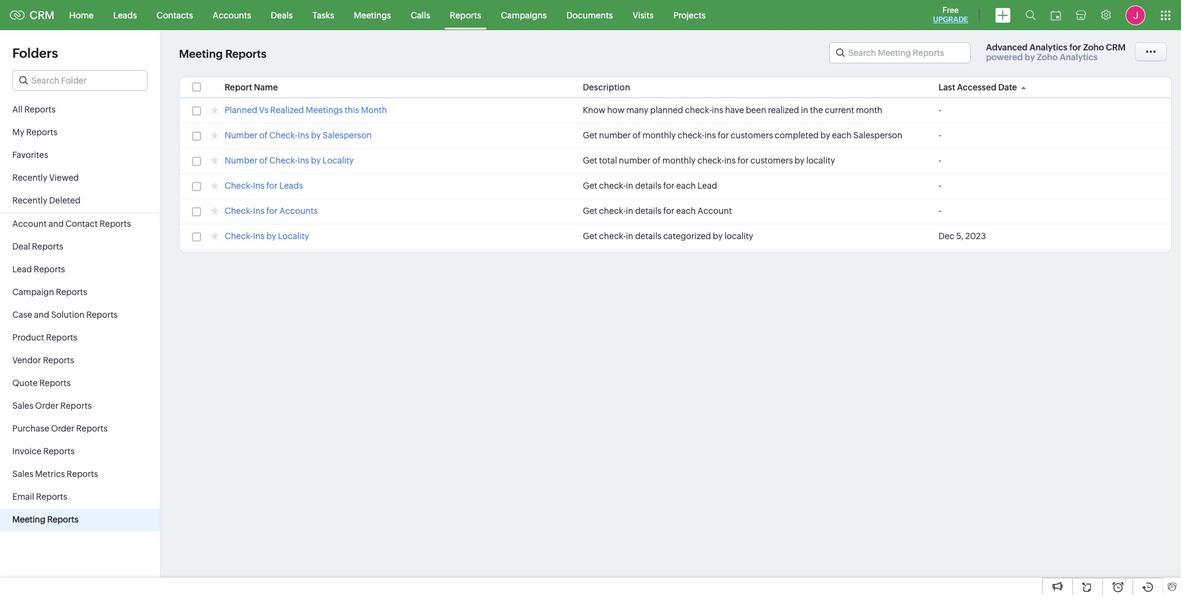 Task type: describe. For each thing, give the bounding box(es) containing it.
total
[[599, 156, 617, 166]]

of down vs
[[259, 130, 268, 140]]

by down planned vs realized meetings this month link
[[311, 130, 321, 140]]

account and contact reports link
[[0, 214, 160, 236]]

case
[[12, 310, 32, 320]]

case and solution reports
[[12, 310, 118, 320]]

deal
[[12, 242, 30, 252]]

reports inside 'link'
[[26, 127, 57, 137]]

all reports
[[12, 105, 56, 114]]

month
[[361, 105, 387, 115]]

get for get number of monthly check-ins for customers completed by each salesperson
[[583, 130, 597, 140]]

know how many planned check-ins have been realized in the current month
[[583, 105, 883, 115]]

0 vertical spatial locality
[[323, 156, 354, 166]]

free
[[943, 6, 959, 15]]

meetings link
[[344, 0, 401, 30]]

get total number of monthly check-ins for customers by locality
[[583, 156, 835, 166]]

1 vertical spatial accounts
[[279, 206, 318, 216]]

of up get check-in details for each lead
[[653, 156, 661, 166]]

free upgrade
[[933, 6, 969, 24]]

ins down planned vs realized meetings this month link
[[298, 130, 309, 140]]

0 vertical spatial crm
[[30, 9, 55, 22]]

completed
[[775, 130, 819, 140]]

viewed
[[49, 173, 79, 183]]

4 - from the top
[[939, 181, 942, 191]]

tasks
[[313, 10, 334, 20]]

last accessed date
[[939, 82, 1017, 92]]

sales order reports link
[[0, 396, 160, 418]]

campaign reports
[[12, 287, 87, 297]]

upgrade
[[933, 15, 969, 24]]

reports down purchase order reports
[[43, 447, 75, 457]]

0 horizontal spatial locality
[[278, 231, 309, 241]]

recently for recently viewed
[[12, 173, 47, 183]]

reports up the lead reports
[[32, 242, 63, 252]]

of up check-ins for leads
[[259, 156, 268, 166]]

invoice reports link
[[0, 441, 160, 464]]

by down completed
[[795, 156, 805, 166]]

reports down sales order reports link
[[76, 424, 108, 434]]

check- down get check-in details for each account
[[599, 231, 626, 241]]

report name
[[225, 82, 278, 92]]

projects link
[[664, 0, 716, 30]]

0 vertical spatial locality
[[807, 156, 835, 166]]

deleted
[[49, 196, 80, 206]]

campaign
[[12, 287, 54, 297]]

5 - from the top
[[939, 206, 942, 216]]

quote reports
[[12, 378, 71, 388]]

been
[[746, 105, 766, 115]]

check-ins by locality link
[[225, 231, 309, 243]]

details for lead
[[635, 181, 662, 191]]

sales for sales order reports
[[12, 401, 33, 411]]

in for get check-in details for each lead
[[626, 181, 634, 191]]

check-ins for leads
[[225, 181, 303, 191]]

1 vertical spatial meeting reports
[[12, 515, 79, 525]]

product reports link
[[0, 327, 160, 350]]

reports up sales order reports
[[39, 378, 71, 388]]

advanced
[[986, 42, 1028, 52]]

get for get total number of monthly check-ins for customers by locality
[[583, 156, 597, 166]]

1 vertical spatial locality
[[725, 231, 753, 241]]

this
[[345, 105, 359, 115]]

in for get check-in details for each account
[[626, 206, 634, 216]]

description
[[583, 82, 630, 92]]

sales order reports
[[12, 401, 92, 411]]

ins down number of check-ins by salesperson link
[[298, 156, 309, 166]]

number of check-ins by salesperson
[[225, 130, 372, 140]]

sales metrics reports
[[12, 470, 98, 479]]

get for get check-in details categorized by locality
[[583, 231, 597, 241]]

get check-in details for each lead
[[583, 181, 717, 191]]

check- for leads
[[225, 181, 253, 191]]

invoice
[[12, 447, 41, 457]]

email
[[12, 492, 34, 502]]

reports down the case and solution reports
[[46, 333, 77, 343]]

recently deleted
[[12, 196, 80, 206]]

order for purchase
[[51, 424, 74, 434]]

current
[[825, 105, 854, 115]]

name
[[254, 82, 278, 92]]

recently for recently deleted
[[12, 196, 47, 206]]

calls
[[411, 10, 430, 20]]

details for locality
[[635, 231, 662, 241]]

the
[[810, 105, 823, 115]]

product reports
[[12, 333, 77, 343]]

contacts link
[[147, 0, 203, 30]]

reports right the all
[[24, 105, 56, 114]]

favorites link
[[0, 145, 160, 167]]

vendor reports
[[12, 356, 74, 366]]

ins for have
[[712, 105, 724, 115]]

quote reports link
[[0, 373, 160, 396]]

all reports link
[[0, 99, 160, 122]]

reports down quote reports link
[[60, 401, 92, 411]]

leads link
[[103, 0, 147, 30]]

visits link
[[623, 0, 664, 30]]

documents
[[567, 10, 613, 20]]

by down "the"
[[821, 130, 831, 140]]

Search Folder text field
[[13, 71, 147, 90]]

1 vertical spatial meetings
[[306, 105, 343, 115]]

number for number of check-ins by locality
[[225, 156, 258, 166]]

0 horizontal spatial account
[[12, 219, 47, 229]]

folders
[[12, 46, 58, 61]]

check- down realized
[[269, 130, 298, 140]]

home
[[69, 10, 94, 20]]

case and solution reports link
[[0, 305, 160, 327]]

purchase order reports
[[12, 424, 108, 434]]

reports down metrics
[[36, 492, 67, 502]]

last
[[939, 82, 956, 92]]

purchase order reports link
[[0, 418, 160, 441]]

recently viewed
[[12, 173, 79, 183]]

accounts link
[[203, 0, 261, 30]]

in left "the"
[[801, 105, 809, 115]]

lead reports link
[[0, 259, 160, 282]]

0 horizontal spatial zoho
[[1037, 52, 1058, 62]]

reports up campaign reports
[[34, 265, 65, 274]]

know
[[583, 105, 606, 115]]

check- for locality
[[225, 231, 253, 241]]

sales for sales metrics reports
[[12, 470, 33, 479]]

and for case
[[34, 310, 49, 320]]

reports down email reports link
[[47, 515, 79, 525]]

planned vs realized meetings this month
[[225, 105, 387, 115]]

calls link
[[401, 0, 440, 30]]

email reports
[[12, 492, 67, 502]]



Task type: locate. For each thing, give the bounding box(es) containing it.
0 vertical spatial lead
[[698, 181, 717, 191]]

ins left have
[[712, 105, 724, 115]]

profile image
[[1126, 5, 1146, 25]]

check-ins for accounts
[[225, 206, 318, 216]]

1 recently from the top
[[12, 173, 47, 183]]

for
[[1070, 42, 1082, 52], [718, 130, 729, 140], [738, 156, 749, 166], [266, 181, 278, 191], [663, 181, 675, 191], [266, 206, 278, 216], [663, 206, 675, 216]]

check-ins for leads link
[[225, 181, 303, 193]]

check- for accounts
[[225, 206, 253, 216]]

meeting reports up report
[[179, 48, 267, 61]]

monthly up get check-in details for each lead
[[663, 156, 696, 166]]

ins for locality
[[253, 231, 265, 241]]

projects
[[674, 10, 706, 20]]

realized
[[768, 105, 799, 115]]

lead down get total number of monthly check-ins for customers by locality
[[698, 181, 717, 191]]

0 vertical spatial number
[[599, 130, 631, 140]]

account up deal
[[12, 219, 47, 229]]

0 horizontal spatial meeting reports
[[12, 515, 79, 525]]

0 vertical spatial accounts
[[213, 10, 251, 20]]

1 horizontal spatial lead
[[698, 181, 717, 191]]

crm link
[[10, 9, 55, 22]]

1 get from the top
[[583, 130, 597, 140]]

report
[[225, 82, 252, 92]]

5 get from the top
[[583, 231, 597, 241]]

1 horizontal spatial crm
[[1106, 42, 1126, 52]]

3 details from the top
[[635, 231, 662, 241]]

1 number from the top
[[225, 130, 258, 140]]

my reports link
[[0, 122, 160, 145]]

all
[[12, 105, 22, 114]]

1 vertical spatial leads
[[279, 181, 303, 191]]

0 vertical spatial each
[[832, 130, 852, 140]]

customers
[[731, 130, 773, 140], [751, 156, 793, 166]]

1 vertical spatial number
[[619, 156, 651, 166]]

0 vertical spatial meeting
[[179, 48, 223, 61]]

1 vertical spatial account
[[12, 219, 47, 229]]

by right the categorized
[[713, 231, 723, 241]]

deal reports link
[[0, 236, 160, 259]]

2 number from the top
[[225, 156, 258, 166]]

lead
[[698, 181, 717, 191], [12, 265, 32, 274]]

order for sales
[[35, 401, 59, 411]]

customers down completed
[[751, 156, 793, 166]]

campaign reports link
[[0, 282, 160, 305]]

leads right home link
[[113, 10, 137, 20]]

planned vs realized meetings this month link
[[225, 105, 387, 117]]

get number of monthly check-ins for customers completed by each salesperson
[[583, 130, 903, 140]]

check- down get number of monthly check-ins for customers completed by each salesperson
[[698, 156, 725, 166]]

deal reports
[[12, 242, 63, 252]]

reports right contact
[[100, 219, 131, 229]]

create menu image
[[996, 8, 1011, 22]]

by down "check-ins for accounts" link
[[266, 231, 276, 241]]

0 vertical spatial sales
[[12, 401, 33, 411]]

locality
[[807, 156, 835, 166], [725, 231, 753, 241]]

salesperson down month
[[854, 130, 903, 140]]

details for account
[[635, 206, 662, 216]]

check-ins for accounts link
[[225, 206, 318, 218]]

each down current
[[832, 130, 852, 140]]

recently down favorites
[[12, 173, 47, 183]]

check- up check-ins for accounts
[[225, 181, 253, 191]]

have
[[725, 105, 744, 115]]

ins for leads
[[253, 181, 265, 191]]

contact
[[65, 219, 98, 229]]

0 vertical spatial meeting reports
[[179, 48, 267, 61]]

search element
[[1018, 0, 1044, 30]]

accounts left the "deals"
[[213, 10, 251, 20]]

3 - from the top
[[939, 156, 942, 166]]

crm
[[30, 9, 55, 22], [1106, 42, 1126, 52]]

get
[[583, 130, 597, 140], [583, 156, 597, 166], [583, 181, 597, 191], [583, 206, 597, 216], [583, 231, 597, 241]]

campaigns link
[[491, 0, 557, 30]]

crm down profile image
[[1106, 42, 1126, 52]]

calendar image
[[1051, 10, 1061, 20]]

by right powered
[[1025, 52, 1035, 62]]

dec 5, 2023
[[939, 231, 986, 241]]

product
[[12, 333, 44, 343]]

reports down campaign reports link
[[86, 310, 118, 320]]

search image
[[1026, 10, 1036, 20]]

reports
[[450, 10, 481, 20], [225, 48, 267, 61], [24, 105, 56, 114], [26, 127, 57, 137], [100, 219, 131, 229], [32, 242, 63, 252], [34, 265, 65, 274], [56, 287, 87, 297], [86, 310, 118, 320], [46, 333, 77, 343], [43, 356, 74, 366], [39, 378, 71, 388], [60, 401, 92, 411], [76, 424, 108, 434], [43, 447, 75, 457], [67, 470, 98, 479], [36, 492, 67, 502], [47, 515, 79, 525]]

number right total
[[619, 156, 651, 166]]

1 vertical spatial customers
[[751, 156, 793, 166]]

1 vertical spatial recently
[[12, 196, 47, 206]]

leads down number of check-ins by locality link
[[279, 181, 303, 191]]

in down get check-in details for each account
[[626, 231, 634, 241]]

1 - from the top
[[939, 105, 942, 115]]

1 horizontal spatial meeting reports
[[179, 48, 267, 61]]

salesperson down this
[[323, 130, 372, 140]]

ins down check-ins for leads link on the left top of the page
[[253, 206, 265, 216]]

many
[[627, 105, 649, 115]]

locality down completed
[[807, 156, 835, 166]]

0 vertical spatial meetings
[[354, 10, 391, 20]]

categorized
[[663, 231, 711, 241]]

1 horizontal spatial leads
[[279, 181, 303, 191]]

ins down get number of monthly check-ins for customers completed by each salesperson
[[725, 156, 736, 166]]

for inside advanced analytics for zoho crm powered by zoho analytics
[[1070, 42, 1082, 52]]

realized
[[270, 105, 304, 115]]

ins up check-ins for accounts
[[253, 181, 265, 191]]

powered
[[986, 52, 1023, 62]]

0 vertical spatial customers
[[731, 130, 773, 140]]

check- up get total number of monthly check-ins for customers by locality
[[678, 130, 705, 140]]

details up get check-in details for each account
[[635, 181, 662, 191]]

order down quote reports
[[35, 401, 59, 411]]

1 horizontal spatial zoho
[[1083, 42, 1104, 52]]

number
[[599, 130, 631, 140], [619, 156, 651, 166]]

check- right planned
[[685, 105, 712, 115]]

quote
[[12, 378, 38, 388]]

locality right the categorized
[[725, 231, 753, 241]]

create menu element
[[988, 0, 1018, 30]]

locality down number of check-ins by salesperson link
[[323, 156, 354, 166]]

documents link
[[557, 0, 623, 30]]

check- down total
[[599, 181, 626, 191]]

get for get check-in details for each account
[[583, 206, 597, 216]]

0 vertical spatial leads
[[113, 10, 137, 20]]

campaigns
[[501, 10, 547, 20]]

number for number of check-ins by salesperson
[[225, 130, 258, 140]]

sales down quote
[[12, 401, 33, 411]]

1 horizontal spatial meeting
[[179, 48, 223, 61]]

2 vertical spatial each
[[676, 206, 696, 216]]

recently inside recently viewed link
[[12, 173, 47, 183]]

ins down "check-ins for accounts" link
[[253, 231, 265, 241]]

dec
[[939, 231, 955, 241]]

in
[[801, 105, 809, 115], [626, 181, 634, 191], [626, 206, 634, 216], [626, 231, 634, 241]]

meeting reports link
[[0, 510, 160, 532]]

1 horizontal spatial accounts
[[279, 206, 318, 216]]

0 vertical spatial and
[[48, 219, 64, 229]]

details down get check-in details for each account
[[635, 231, 662, 241]]

1 vertical spatial monthly
[[663, 156, 696, 166]]

reports down 'product reports'
[[43, 356, 74, 366]]

sales metrics reports link
[[0, 464, 160, 487]]

1 details from the top
[[635, 181, 662, 191]]

1 vertical spatial ins
[[705, 130, 716, 140]]

meetings left calls
[[354, 10, 391, 20]]

ins up get total number of monthly check-ins for customers by locality
[[705, 130, 716, 140]]

in down get check-in details for each lead
[[626, 206, 634, 216]]

how
[[607, 105, 625, 115]]

details down get check-in details for each lead
[[635, 206, 662, 216]]

monthly down planned
[[643, 130, 676, 140]]

0 horizontal spatial lead
[[12, 265, 32, 274]]

account up the categorized
[[698, 206, 732, 216]]

reports right calls
[[450, 10, 481, 20]]

1 vertical spatial each
[[676, 181, 696, 191]]

purchase
[[12, 424, 49, 434]]

1 sales from the top
[[12, 401, 33, 411]]

favorites
[[12, 150, 48, 160]]

and down deleted
[[48, 219, 64, 229]]

0 vertical spatial ins
[[712, 105, 724, 115]]

my
[[12, 127, 24, 137]]

0 horizontal spatial crm
[[30, 9, 55, 22]]

0 vertical spatial monthly
[[643, 130, 676, 140]]

check- down check-ins for leads link on the left top of the page
[[225, 206, 253, 216]]

number of check-ins by locality link
[[225, 156, 354, 167]]

0 vertical spatial details
[[635, 181, 662, 191]]

reports down invoice reports link
[[67, 470, 98, 479]]

crm up folders
[[30, 9, 55, 22]]

0 horizontal spatial meetings
[[306, 105, 343, 115]]

in up get check-in details for each account
[[626, 181, 634, 191]]

0 vertical spatial number
[[225, 130, 258, 140]]

0 horizontal spatial accounts
[[213, 10, 251, 20]]

visits
[[633, 10, 654, 20]]

ins for for
[[705, 130, 716, 140]]

get for get check-in details for each lead
[[583, 181, 597, 191]]

and for account
[[48, 219, 64, 229]]

ins
[[712, 105, 724, 115], [705, 130, 716, 140], [725, 156, 736, 166]]

meeting down email
[[12, 515, 45, 525]]

and right case
[[34, 310, 49, 320]]

0 horizontal spatial salesperson
[[323, 130, 372, 140]]

1 vertical spatial and
[[34, 310, 49, 320]]

accounts up check-ins by locality
[[279, 206, 318, 216]]

invoice reports
[[12, 447, 75, 457]]

get check-in details categorized by locality
[[583, 231, 753, 241]]

deals link
[[261, 0, 303, 30]]

1 vertical spatial meeting
[[12, 515, 45, 525]]

crm inside advanced analytics for zoho crm powered by zoho analytics
[[1106, 42, 1126, 52]]

- for the
[[939, 105, 942, 115]]

customers down been
[[731, 130, 773, 140]]

check-
[[685, 105, 712, 115], [678, 130, 705, 140], [698, 156, 725, 166], [599, 181, 626, 191], [599, 206, 626, 216], [599, 231, 626, 241]]

recently deleted link
[[0, 190, 160, 213]]

2 vertical spatial details
[[635, 231, 662, 241]]

0 vertical spatial account
[[698, 206, 732, 216]]

1 vertical spatial number
[[225, 156, 258, 166]]

-
[[939, 105, 942, 115], [939, 130, 942, 140], [939, 156, 942, 166], [939, 181, 942, 191], [939, 206, 942, 216]]

check-ins by locality
[[225, 231, 309, 241]]

1 vertical spatial details
[[635, 206, 662, 216]]

3 get from the top
[[583, 181, 597, 191]]

reports up report name
[[225, 48, 267, 61]]

date
[[998, 82, 1017, 92]]

get check-in details for each account
[[583, 206, 732, 216]]

1 vertical spatial lead
[[12, 265, 32, 274]]

4 get from the top
[[583, 206, 597, 216]]

order down sales order reports
[[51, 424, 74, 434]]

ins for accounts
[[253, 206, 265, 216]]

details
[[635, 181, 662, 191], [635, 206, 662, 216], [635, 231, 662, 241]]

number down how
[[599, 130, 631, 140]]

check- down number of check-ins by salesperson link
[[269, 156, 298, 166]]

lead down deal
[[12, 265, 32, 274]]

planned
[[225, 105, 257, 115]]

each up the categorized
[[676, 206, 696, 216]]

1 vertical spatial crm
[[1106, 42, 1126, 52]]

number
[[225, 130, 258, 140], [225, 156, 258, 166]]

2 get from the top
[[583, 156, 597, 166]]

1 horizontal spatial salesperson
[[854, 130, 903, 140]]

2 vertical spatial ins
[[725, 156, 736, 166]]

locality down "check-ins for accounts" link
[[278, 231, 309, 241]]

ins
[[298, 130, 309, 140], [298, 156, 309, 166], [253, 181, 265, 191], [253, 206, 265, 216], [253, 231, 265, 241]]

meeting down contacts
[[179, 48, 223, 61]]

email reports link
[[0, 487, 160, 510]]

1 vertical spatial sales
[[12, 470, 33, 479]]

Search Meeting Reports text field
[[830, 43, 970, 63]]

vendor
[[12, 356, 41, 366]]

by inside advanced analytics for zoho crm powered by zoho analytics
[[1025, 52, 1035, 62]]

accessed
[[957, 82, 997, 92]]

each down get total number of monthly check-ins for customers by locality
[[676, 181, 696, 191]]

reports up 'solution'
[[56, 287, 87, 297]]

by down number of check-ins by salesperson link
[[311, 156, 321, 166]]

leads
[[113, 10, 137, 20], [279, 181, 303, 191]]

metrics
[[35, 470, 65, 479]]

planned
[[650, 105, 683, 115]]

tasks link
[[303, 0, 344, 30]]

1 horizontal spatial locality
[[807, 156, 835, 166]]

- for locality
[[939, 156, 942, 166]]

meetings left this
[[306, 105, 343, 115]]

1 horizontal spatial account
[[698, 206, 732, 216]]

2 sales from the top
[[12, 470, 33, 479]]

reports right my
[[26, 127, 57, 137]]

of down many
[[633, 130, 641, 140]]

profile element
[[1119, 0, 1153, 30]]

- for each
[[939, 130, 942, 140]]

meeting reports down "email reports"
[[12, 515, 79, 525]]

2 recently from the top
[[12, 196, 47, 206]]

each for lead
[[676, 181, 696, 191]]

0 horizontal spatial leads
[[113, 10, 137, 20]]

sales up email
[[12, 470, 33, 479]]

1 salesperson from the left
[[323, 130, 372, 140]]

1 horizontal spatial locality
[[323, 156, 354, 166]]

0 horizontal spatial meeting
[[12, 515, 45, 525]]

check- down get check-in details for each lead
[[599, 206, 626, 216]]

0 horizontal spatial locality
[[725, 231, 753, 241]]

advanced analytics for zoho crm powered by zoho analytics
[[986, 42, 1126, 62]]

in for get check-in details categorized by locality
[[626, 231, 634, 241]]

0 vertical spatial recently
[[12, 173, 47, 183]]

1 vertical spatial locality
[[278, 231, 309, 241]]

number down the planned
[[225, 130, 258, 140]]

account and contact reports
[[12, 219, 131, 229]]

2 details from the top
[[635, 206, 662, 216]]

by
[[1025, 52, 1035, 62], [311, 130, 321, 140], [821, 130, 831, 140], [311, 156, 321, 166], [795, 156, 805, 166], [266, 231, 276, 241], [713, 231, 723, 241]]

salesperson
[[323, 130, 372, 140], [854, 130, 903, 140]]

0 vertical spatial order
[[35, 401, 59, 411]]

number up check-ins for leads
[[225, 156, 258, 166]]

2 salesperson from the left
[[854, 130, 903, 140]]

recently down "recently viewed"
[[12, 196, 47, 206]]

recently inside recently deleted link
[[12, 196, 47, 206]]

1 horizontal spatial meetings
[[354, 10, 391, 20]]

each for account
[[676, 206, 696, 216]]

check- down "check-ins for accounts" link
[[225, 231, 253, 241]]

5,
[[957, 231, 964, 241]]

2 - from the top
[[939, 130, 942, 140]]

1 vertical spatial order
[[51, 424, 74, 434]]



Task type: vqa. For each thing, say whether or not it's contained in the screenshot.
Ask Zia
no



